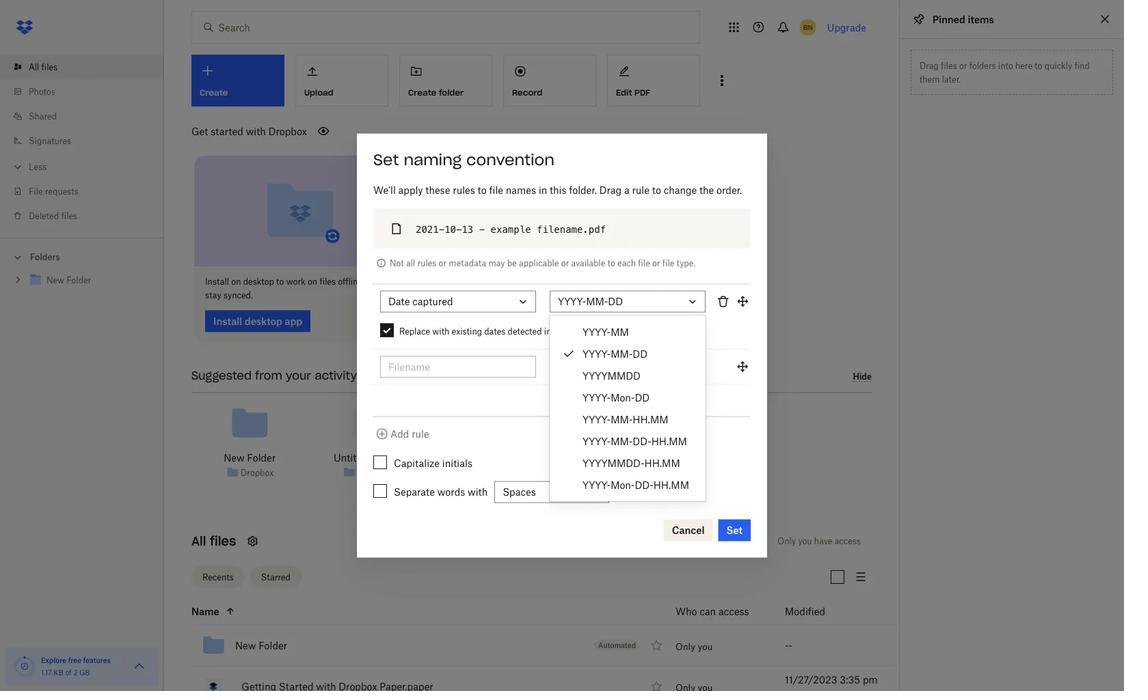 Task type: vqa. For each thing, say whether or not it's contained in the screenshot.
rules
yes



Task type: locate. For each thing, give the bounding box(es) containing it.
2 vertical spatial with
[[468, 487, 488, 498]]

1 _ from the left
[[434, 453, 438, 464]]

0 vertical spatial in
[[539, 185, 547, 196]]

with for words
[[468, 487, 488, 498]]

create folder button
[[399, 55, 492, 107]]

1 vertical spatial yyyy-mm-dd
[[583, 348, 648, 360]]

yyyymmdd
[[583, 370, 641, 382]]

you down can
[[698, 642, 713, 653]]

0 vertical spatial rules
[[453, 185, 475, 196]]

have
[[814, 537, 832, 547]]

dropbox link for new folder
[[241, 466, 274, 480]]

starred
[[261, 573, 290, 583]]

mm- up star…
[[611, 436, 633, 448]]

0 vertical spatial all
[[29, 62, 39, 72]]

dd-
[[633, 436, 651, 448], [635, 480, 654, 491]]

each
[[617, 259, 636, 269]]

2 horizontal spatial dropbox link
[[590, 481, 623, 495]]

who can access
[[676, 606, 749, 618]]

0 horizontal spatial access
[[719, 606, 749, 618]]

not
[[390, 259, 404, 269]]

2 horizontal spatial file
[[662, 259, 674, 269]]

1 vertical spatial only
[[676, 642, 695, 653]]

all up recents button
[[191, 534, 206, 550]]

be
[[507, 259, 517, 269]]

you left have
[[798, 537, 812, 547]]

2 mon- from the top
[[611, 480, 635, 491]]

capitalize
[[394, 458, 440, 470]]

1 vertical spatial folder
[[721, 468, 745, 478]]

mon-
[[611, 392, 635, 404], [611, 480, 635, 491]]

rules
[[453, 185, 475, 196], [417, 259, 436, 269]]

_ getting star… paper.paper
[[564, 453, 634, 479]]

mm- up yyyy-mm
[[586, 296, 608, 308]]

2 horizontal spatial with
[[468, 487, 488, 498]]

dropbox image
[[11, 14, 38, 41]]

in right detected
[[544, 327, 551, 337]]

1 vertical spatial rules
[[417, 259, 436, 269]]

all files up photos
[[29, 62, 58, 72]]

1 horizontal spatial you
[[798, 537, 812, 547]]

to inside install on desktop to work on files offline and stay synced.
[[276, 277, 284, 287]]

to left change
[[652, 185, 661, 196]]

modified button
[[785, 604, 861, 620]]

1 vertical spatial add to starred image
[[648, 679, 665, 692]]

yyyy- down the yyyy-mon-dd
[[583, 414, 611, 426]]

recents button
[[191, 567, 245, 589]]

mon- down yyyymmdd-hh.mm
[[611, 480, 635, 491]]

list box
[[550, 321, 706, 496]]

0 vertical spatial folder
[[247, 453, 276, 464]]

with left existing
[[432, 327, 449, 337]]

1 vertical spatial access
[[719, 606, 749, 618]]

hh.mm
[[633, 414, 668, 426], [651, 436, 687, 448], [644, 458, 680, 469], [653, 480, 689, 491]]

0 vertical spatial new folder link
[[224, 451, 276, 466]]

name
[[191, 606, 219, 618]]

yyyy-mm-dd inside button
[[558, 296, 623, 308]]

0 horizontal spatial only
[[676, 642, 695, 653]]

file left names
[[489, 185, 503, 196]]

_
[[434, 453, 438, 464], [564, 453, 568, 464]]

1 horizontal spatial on
[[308, 277, 317, 287]]

doc.paper
[[486, 453, 531, 464]]

upgrade link
[[827, 22, 866, 33]]

0 horizontal spatial rules
[[417, 259, 436, 269]]

2 _ from the left
[[564, 453, 568, 464]]

0 vertical spatial dd
[[608, 296, 623, 308]]

mm-
[[586, 296, 608, 308], [611, 348, 633, 360], [611, 414, 633, 426], [611, 436, 633, 448]]

0 horizontal spatial _
[[434, 453, 438, 464]]

new folder link
[[224, 451, 276, 466], [701, 466, 745, 480], [235, 638, 287, 654]]

only down who
[[676, 642, 695, 653]]

0 horizontal spatial on
[[231, 277, 241, 287]]

1 vertical spatial mon-
[[611, 480, 635, 491]]

2023-11 link
[[698, 451, 733, 466]]

recents
[[202, 573, 234, 583]]

files up photos
[[41, 62, 58, 72]]

0 vertical spatial with
[[246, 125, 266, 137]]

in left this
[[539, 185, 547, 196]]

1 vertical spatial in
[[544, 327, 551, 337]]

yyyy-mm-dd-hh.mm
[[583, 436, 687, 448]]

add rule
[[390, 429, 429, 440]]

dd- down yyyymmdd-hh.mm
[[635, 480, 654, 491]]

features
[[83, 657, 111, 665]]

0 vertical spatial dd-
[[633, 436, 651, 448]]

0 horizontal spatial all
[[29, 62, 39, 72]]

0 vertical spatial mon-
[[611, 392, 635, 404]]

0 horizontal spatial or
[[439, 259, 447, 269]]

- inside "set naming convention" dialog
[[479, 224, 485, 235]]

1 vertical spatial with
[[432, 327, 449, 337]]

0 horizontal spatial rule
[[412, 429, 429, 440]]

1 vertical spatial all files
[[191, 534, 236, 550]]

0 horizontal spatial with
[[246, 125, 266, 137]]

hh.mm up yyyy-mon-dd-hh.mm
[[644, 458, 680, 469]]

folder.
[[569, 185, 597, 196]]

files right deleted
[[61, 211, 77, 221]]

dd up mm
[[608, 296, 623, 308]]

edit pdf button
[[607, 55, 700, 107]]

1 mon- from the top
[[611, 392, 635, 404]]

all files link
[[11, 55, 164, 79]]

1 vertical spatial you
[[698, 642, 713, 653]]

explore
[[41, 657, 66, 665]]

folder
[[439, 87, 464, 98]]

list
[[0, 46, 164, 238]]

files left offline on the left
[[320, 277, 336, 287]]

0 vertical spatial you
[[798, 537, 812, 547]]

dd inside "option"
[[633, 348, 648, 360]]

1 vertical spatial new
[[701, 468, 719, 478]]

or left metadata
[[439, 259, 447, 269]]

access right can
[[719, 606, 749, 618]]

naming
[[404, 150, 462, 169]]

create folder
[[408, 87, 464, 98]]

access
[[835, 537, 861, 547], [719, 606, 749, 618]]

hh.mm down yyyymmdd-hh.mm
[[653, 480, 689, 491]]

star…
[[608, 453, 634, 464]]

to
[[478, 185, 487, 196], [652, 185, 661, 196], [608, 259, 615, 269], [276, 277, 284, 287]]

can
[[700, 606, 716, 618]]

1 horizontal spatial rule
[[632, 185, 650, 196]]

1 horizontal spatial rules
[[453, 185, 475, 196]]

11/27/2023 3:35 pm
[[785, 675, 878, 686]]

names
[[506, 185, 536, 196]]

in
[[539, 185, 547, 196], [544, 327, 551, 337]]

drag
[[599, 185, 622, 196]]

pm
[[863, 675, 878, 686]]

yyyy-mm
[[583, 327, 629, 338]]

1 horizontal spatial only
[[778, 537, 796, 547]]

rule right 'add'
[[412, 429, 429, 440]]

the
[[699, 185, 714, 196]]

2 add to starred image from the top
[[648, 679, 665, 692]]

only left have
[[778, 537, 796, 547]]

or right each
[[652, 259, 660, 269]]

get started with dropbox
[[191, 125, 307, 137]]

0 horizontal spatial dropbox link
[[241, 466, 274, 480]]

dropbox for _ getting star… paper.paper
[[590, 483, 623, 493]]

_ left my
[[434, 453, 438, 464]]

1 on from the left
[[231, 277, 241, 287]]

all up photos
[[29, 62, 39, 72]]

with right started
[[246, 125, 266, 137]]

1 vertical spatial new folder
[[235, 640, 287, 652]]

access right have
[[835, 537, 861, 547]]

1 vertical spatial all
[[191, 534, 206, 550]]

0 vertical spatial rule
[[632, 185, 650, 196]]

all files up recents button
[[191, 534, 236, 550]]

add to starred image inside the name _ getting started with dropbox paper.paper, modified 11/27/2023 3:35 pm, element
[[648, 679, 665, 692]]

mon- for dd-
[[611, 480, 635, 491]]

yyyy-mm-dd up yyyymmdd
[[583, 348, 648, 360]]

edit
[[616, 87, 632, 98]]

0 horizontal spatial all files
[[29, 62, 58, 72]]

table
[[161, 599, 896, 692]]

pinned items
[[933, 13, 994, 25]]

1 horizontal spatial _
[[564, 453, 568, 464]]

dd- up yyyymmdd-hh.mm
[[633, 436, 651, 448]]

dropbox link
[[241, 466, 274, 480], [357, 466, 390, 480], [590, 481, 623, 495]]

words
[[437, 487, 465, 498]]

yyyy- inside button
[[558, 296, 586, 308]]

new folder
[[224, 453, 276, 464], [235, 640, 287, 652]]

1 horizontal spatial access
[[835, 537, 861, 547]]

mm- down mm
[[611, 348, 633, 360]]

with right words
[[468, 487, 488, 498]]

files up recents button
[[210, 534, 236, 550]]

1 vertical spatial dd
[[633, 348, 648, 360]]

stay
[[205, 291, 221, 301]]

on
[[231, 277, 241, 287], [308, 277, 317, 287]]

_ left getting
[[564, 453, 568, 464]]

suggested from your activity
[[191, 369, 357, 383]]

mon- up yyyy-mm-hh.mm
[[611, 392, 635, 404]]

-
[[479, 224, 485, 235], [785, 640, 789, 652], [789, 640, 793, 652]]

1 vertical spatial dd-
[[635, 480, 654, 491]]

_ inside _ getting star… paper.paper
[[564, 453, 568, 464]]

or left available
[[561, 259, 569, 269]]

and
[[365, 277, 379, 287]]

0 vertical spatial yyyy-mm-dd
[[558, 296, 623, 308]]

files
[[41, 62, 58, 72], [61, 211, 77, 221], [320, 277, 336, 287], [210, 534, 236, 550]]

on up synced.
[[231, 277, 241, 287]]

add to starred image
[[648, 638, 665, 654], [648, 679, 665, 692]]

items
[[968, 13, 994, 25]]

0 vertical spatial only
[[778, 537, 796, 547]]

only for only you
[[676, 642, 695, 653]]

file right each
[[638, 259, 650, 269]]

rules right all
[[417, 259, 436, 269]]

deleted files link
[[11, 204, 164, 228]]

record
[[512, 87, 542, 98]]

1 horizontal spatial or
[[561, 259, 569, 269]]

create
[[408, 87, 436, 98]]

these
[[426, 185, 450, 196]]

you inside name new folder, modified 11/27/2023 3:24 pm, element
[[698, 642, 713, 653]]

file left "type."
[[662, 259, 674, 269]]

dd up yyyymmdd
[[633, 348, 648, 360]]

desktop
[[243, 277, 274, 287]]

2 vertical spatial new
[[235, 640, 256, 652]]

apply
[[398, 185, 423, 196]]

0 horizontal spatial you
[[698, 642, 713, 653]]

2 vertical spatial new folder link
[[235, 638, 287, 654]]

1 vertical spatial rule
[[412, 429, 429, 440]]

1 add to starred image from the top
[[648, 638, 665, 654]]

rules right these
[[453, 185, 475, 196]]

dd up yyyy-mm-hh.mm
[[635, 392, 650, 404]]

with
[[246, 125, 266, 137], [432, 327, 449, 337], [468, 487, 488, 498]]

add
[[390, 429, 409, 440]]

YYYY-MM-DD button
[[550, 291, 706, 313]]

name new folder, modified 11/27/2023 3:24 pm, element
[[161, 626, 896, 667]]

all inside list item
[[29, 62, 39, 72]]

starred button
[[250, 567, 301, 589]]

dropbox link for untitled.paper
[[357, 466, 390, 480]]

2 or from the left
[[561, 259, 569, 269]]

change
[[664, 185, 697, 196]]

yyyy-mm-dd up yyyy-mm
[[558, 296, 623, 308]]

yyyy- up filenames
[[558, 296, 586, 308]]

set naming convention dialog
[[357, 134, 767, 558]]

2 horizontal spatial or
[[652, 259, 660, 269]]

separate words with
[[394, 487, 488, 498]]

_ for _ getting star… paper.paper
[[564, 453, 568, 464]]

2023-11 new folder
[[698, 453, 745, 478]]

only inside name new folder, modified 11/27/2023 3:24 pm, element
[[676, 642, 695, 653]]

2 vertical spatial dd
[[635, 392, 650, 404]]

only you button
[[676, 642, 713, 653]]

to left work at the left
[[276, 277, 284, 287]]

you for only you
[[698, 642, 713, 653]]

dropbox
[[268, 125, 307, 137], [241, 468, 274, 478], [357, 468, 390, 478], [474, 468, 507, 478], [590, 483, 623, 493]]

0 vertical spatial all files
[[29, 62, 58, 72]]

rule right a
[[632, 185, 650, 196]]

filename.pdf
[[537, 224, 606, 235]]

yyyy- down yyyy-mm
[[583, 348, 611, 360]]

on right work at the left
[[308, 277, 317, 287]]

to down set naming convention
[[478, 185, 487, 196]]

1 horizontal spatial dropbox link
[[357, 466, 390, 480]]

add to starred image inside name new folder, modified 11/27/2023 3:24 pm, element
[[648, 638, 665, 654]]

yyyy- up getting
[[583, 436, 611, 448]]

3:35
[[840, 675, 860, 686]]

folder
[[247, 453, 276, 464], [721, 468, 745, 478], [259, 640, 287, 652]]

yyyy-mm-dd inside "option"
[[583, 348, 648, 360]]

0 vertical spatial add to starred image
[[648, 638, 665, 654]]



Task type: describe. For each thing, give the bounding box(es) containing it.
kb
[[54, 669, 63, 678]]

Filename text field
[[388, 360, 528, 375]]

file requests
[[29, 186, 78, 197]]

yyyymmdd-
[[583, 458, 644, 469]]

_ getting star… paper.paper link
[[550, 451, 649, 481]]

0 horizontal spatial file
[[489, 185, 503, 196]]

dd- for mon-
[[635, 480, 654, 491]]

yyyy- up yyyy-mm-dd "option"
[[583, 327, 611, 338]]

untitled.paper link
[[334, 451, 399, 466]]

files inside list item
[[41, 62, 58, 72]]

folder inside 2023-11 new folder
[[721, 468, 745, 478]]

mon- for dd
[[611, 392, 635, 404]]

_ my paper doc.paper link
[[434, 451, 531, 466]]

table containing name
[[161, 599, 896, 692]]

dd- for mm-
[[633, 436, 651, 448]]

1 horizontal spatial all
[[191, 534, 206, 550]]

only you
[[676, 642, 713, 653]]

_ for _ my paper doc.paper
[[434, 453, 438, 464]]

convention
[[466, 150, 554, 169]]

0 vertical spatial access
[[835, 537, 861, 547]]

rule inside button
[[412, 429, 429, 440]]

install on desktop to work on files offline and stay synced.
[[205, 277, 379, 301]]

hh.mm up yyyymmdd-hh.mm
[[651, 436, 687, 448]]

we'll apply these rules to file names in this folder. drag a rule to change the order.
[[373, 185, 742, 196]]

yyyy- down 'paper.paper'
[[583, 480, 611, 491]]

install
[[205, 277, 229, 287]]

2023-
[[698, 453, 725, 464]]

10-
[[445, 224, 462, 235]]

synced.
[[224, 291, 253, 301]]

example
[[491, 224, 531, 235]]

name button
[[191, 604, 642, 620]]

yyyy- down yyyymmdd
[[583, 392, 611, 404]]

folders
[[30, 252, 60, 263]]

a
[[624, 185, 630, 196]]

explore free features 1.17 kb of 2 gb
[[41, 657, 111, 678]]

1 horizontal spatial with
[[432, 327, 449, 337]]

yyyy-mon-dd
[[583, 392, 650, 404]]

files inside install on desktop to work on files offline and stay synced.
[[320, 277, 336, 287]]

dropbox for untitled.paper
[[357, 468, 390, 478]]

deleted
[[29, 211, 59, 221]]

separate
[[394, 487, 435, 498]]

quota usage element
[[14, 656, 36, 678]]

all
[[406, 259, 415, 269]]

offline
[[338, 277, 362, 287]]

list box containing yyyy-mm
[[550, 321, 706, 496]]

record button
[[503, 55, 596, 107]]

13
[[462, 224, 473, 235]]

mm
[[611, 327, 629, 338]]

less image
[[11, 160, 25, 174]]

0 vertical spatial new folder
[[224, 453, 276, 464]]

dd inside button
[[608, 296, 623, 308]]

list containing all files
[[0, 46, 164, 238]]

less
[[29, 162, 47, 172]]

with for started
[[246, 125, 266, 137]]

yyyymmdd-hh.mm
[[583, 458, 680, 469]]

deleted files
[[29, 211, 77, 221]]

you for only you have access
[[798, 537, 812, 547]]

file requests link
[[11, 179, 164, 204]]

1 horizontal spatial file
[[638, 259, 650, 269]]

paper.paper
[[572, 468, 626, 479]]

filenames
[[554, 327, 591, 337]]

capitalize initials
[[394, 458, 472, 470]]

2
[[73, 669, 78, 678]]

set
[[373, 150, 399, 169]]

new inside 2023-11 new folder
[[701, 468, 719, 478]]

activity
[[315, 369, 357, 383]]

yyyy-mon-dd-hh.mm
[[583, 480, 689, 491]]

only for only you have access
[[778, 537, 796, 547]]

signatures
[[29, 136, 71, 146]]

1 or from the left
[[439, 259, 447, 269]]

1.17
[[41, 669, 52, 678]]

your
[[286, 369, 311, 383]]

mm- down the yyyy-mon-dd
[[611, 414, 633, 426]]

getting
[[570, 453, 605, 464]]

detected
[[508, 327, 542, 337]]

available
[[571, 259, 605, 269]]

shared link
[[11, 104, 164, 129]]

all files list item
[[0, 55, 164, 79]]

of
[[65, 669, 72, 678]]

file
[[29, 186, 43, 197]]

started
[[211, 125, 243, 137]]

3 or from the left
[[652, 259, 660, 269]]

shared
[[29, 111, 57, 121]]

1 horizontal spatial all files
[[191, 534, 236, 550]]

replace
[[399, 327, 430, 337]]

11/27/2023
[[785, 675, 837, 686]]

name _ getting started with dropbox paper.paper, modified 11/27/2023 3:35 pm, element
[[161, 667, 896, 692]]

paper
[[457, 453, 483, 464]]

close right sidebar image
[[1097, 11, 1113, 27]]

pinned
[[933, 13, 965, 25]]

dropbox for new folder
[[241, 468, 274, 478]]

folders button
[[0, 247, 164, 267]]

yyyy- inside "option"
[[583, 348, 611, 360]]

_ my paper doc.paper
[[434, 453, 531, 464]]

all files inside list item
[[29, 62, 58, 72]]

mm- inside yyyy-mm-dd "option"
[[611, 348, 633, 360]]

photos
[[29, 86, 55, 97]]

photos link
[[11, 79, 164, 104]]

upgrade
[[827, 22, 866, 33]]

untitled.paper
[[334, 453, 399, 464]]

2 vertical spatial folder
[[259, 640, 287, 652]]

yyyy-mm-dd option
[[550, 343, 706, 365]]

0 vertical spatial new
[[224, 453, 244, 464]]

to left each
[[608, 259, 615, 269]]

new folder inside name new folder, modified 11/27/2023 3:24 pm, element
[[235, 640, 287, 652]]

mm- inside the yyyy-mm-dd button
[[586, 296, 608, 308]]

hh.mm up yyyy-mm-dd-hh.mm
[[633, 414, 668, 426]]

order.
[[717, 185, 742, 196]]

1 vertical spatial new folder link
[[701, 466, 745, 480]]

free
[[68, 657, 81, 665]]

add rule button
[[374, 426, 429, 443]]

type.
[[677, 259, 696, 269]]

may
[[488, 259, 505, 269]]

set naming convention
[[373, 150, 554, 169]]

pdf
[[635, 87, 650, 98]]

2 on from the left
[[308, 277, 317, 287]]

edit pdf
[[616, 87, 650, 98]]

suggested
[[191, 369, 252, 383]]

only you have access
[[778, 537, 861, 547]]

not all rules or metadata may be applicable or available to each file or file type.
[[390, 259, 696, 269]]

2021-
[[416, 224, 445, 235]]

--
[[785, 640, 793, 652]]

this
[[550, 185, 567, 196]]

dropbox link for _ getting star… paper.paper
[[590, 481, 623, 495]]



